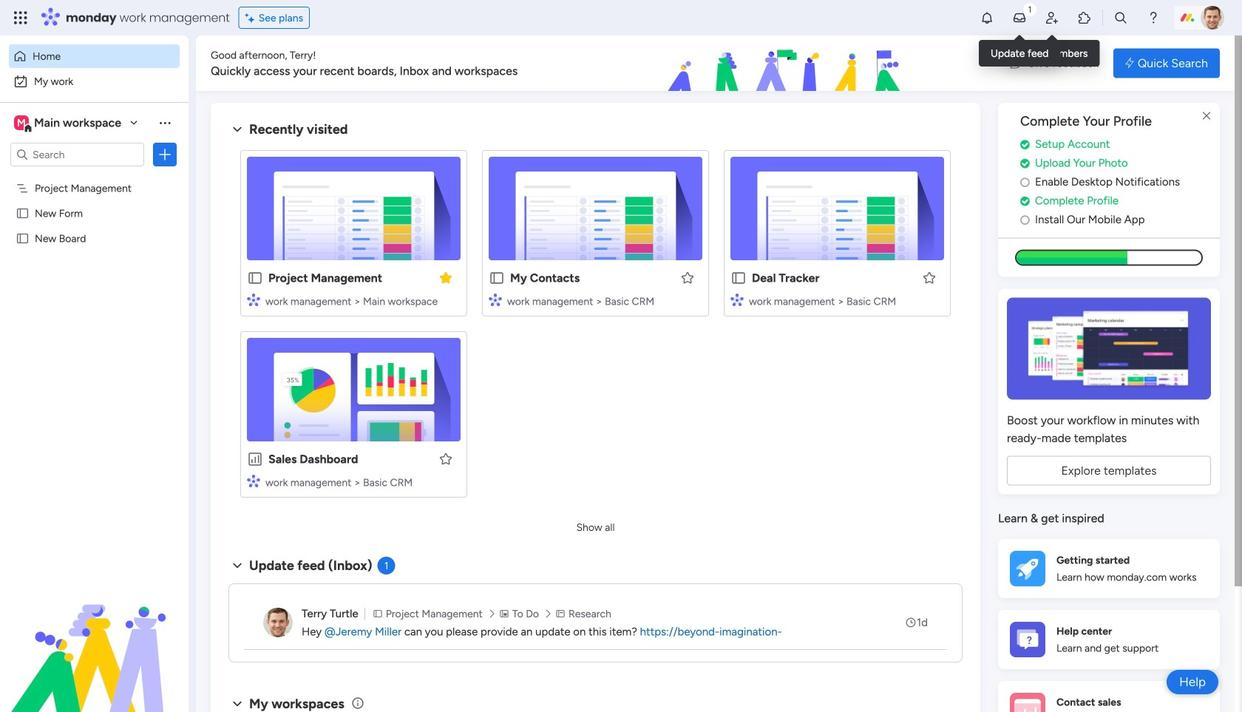 Task type: locate. For each thing, give the bounding box(es) containing it.
workspace options image
[[158, 115, 172, 130]]

check circle image
[[1020, 139, 1030, 150], [1020, 158, 1030, 169]]

lottie animation element
[[580, 35, 995, 92], [0, 563, 189, 712]]

1 circle o image from the top
[[1020, 177, 1030, 188]]

circle o image up check circle image
[[1020, 177, 1030, 188]]

2 horizontal spatial add to favorites image
[[922, 270, 937, 285]]

notifications image
[[980, 10, 995, 25]]

1 vertical spatial check circle image
[[1020, 158, 1030, 169]]

terry turtle image
[[263, 608, 293, 637]]

dapulse x slim image
[[1198, 107, 1216, 125]]

1 element
[[378, 557, 395, 575]]

lottie animation image
[[580, 35, 995, 92], [0, 563, 189, 712]]

circle o image
[[1020, 177, 1030, 188], [1020, 214, 1030, 225]]

circle o image down check circle image
[[1020, 214, 1030, 225]]

0 horizontal spatial lottie animation element
[[0, 563, 189, 712]]

1 horizontal spatial lottie animation element
[[580, 35, 995, 92]]

list box
[[0, 173, 189, 451]]

public board image
[[16, 206, 30, 220], [16, 231, 30, 246], [247, 270, 263, 286], [489, 270, 505, 286]]

getting started element
[[998, 539, 1220, 598]]

2 check circle image from the top
[[1020, 158, 1030, 169]]

0 vertical spatial circle o image
[[1020, 177, 1030, 188]]

close update feed (inbox) image
[[228, 557, 246, 575]]

0 horizontal spatial add to favorites image
[[438, 451, 453, 466]]

0 vertical spatial option
[[9, 44, 180, 68]]

close recently visited image
[[228, 121, 246, 138]]

contact sales element
[[998, 681, 1220, 712]]

0 vertical spatial check circle image
[[1020, 139, 1030, 150]]

help image
[[1146, 10, 1161, 25]]

1 horizontal spatial add to favorites image
[[680, 270, 695, 285]]

Search in workspace field
[[31, 146, 123, 163]]

add to favorites image
[[680, 270, 695, 285], [922, 270, 937, 285], [438, 451, 453, 466]]

close my workspaces image
[[228, 695, 246, 712]]

2 vertical spatial option
[[0, 175, 189, 178]]

1 vertical spatial circle o image
[[1020, 214, 1030, 225]]

monday marketplace image
[[1077, 10, 1092, 25]]

0 vertical spatial lottie animation image
[[580, 35, 995, 92]]

option
[[9, 44, 180, 68], [9, 70, 180, 93], [0, 175, 189, 178]]

search everything image
[[1114, 10, 1128, 25]]

add to favorites image for public board icon
[[922, 270, 937, 285]]

1 vertical spatial lottie animation image
[[0, 563, 189, 712]]

0 horizontal spatial lottie animation image
[[0, 563, 189, 712]]

v2 bolt switch image
[[1126, 55, 1134, 71]]



Task type: describe. For each thing, give the bounding box(es) containing it.
1 vertical spatial lottie animation element
[[0, 563, 189, 712]]

see plans image
[[245, 9, 259, 26]]

terry turtle image
[[1201, 6, 1225, 30]]

remove from favorites image
[[438, 270, 453, 285]]

1 horizontal spatial lottie animation image
[[580, 35, 995, 92]]

v2 user feedback image
[[1010, 55, 1021, 72]]

help center element
[[998, 610, 1220, 669]]

public board image
[[731, 270, 747, 286]]

public dashboard image
[[247, 451, 263, 467]]

update feed image
[[1012, 10, 1027, 25]]

1 check circle image from the top
[[1020, 139, 1030, 150]]

check circle image
[[1020, 195, 1030, 207]]

2 circle o image from the top
[[1020, 214, 1030, 225]]

options image
[[158, 147, 172, 162]]

invite members image
[[1045, 10, 1060, 25]]

quick search results list box
[[228, 138, 963, 515]]

add to favorites image for public dashboard icon
[[438, 451, 453, 466]]

0 vertical spatial lottie animation element
[[580, 35, 995, 92]]

1 vertical spatial option
[[9, 70, 180, 93]]

1 image
[[1023, 1, 1037, 17]]

select product image
[[13, 10, 28, 25]]

workspace image
[[14, 115, 29, 131]]

templates image image
[[1012, 297, 1207, 400]]

workspace selection element
[[14, 114, 123, 133]]



Task type: vqa. For each thing, say whether or not it's contained in the screenshot.
Getting started element
yes



